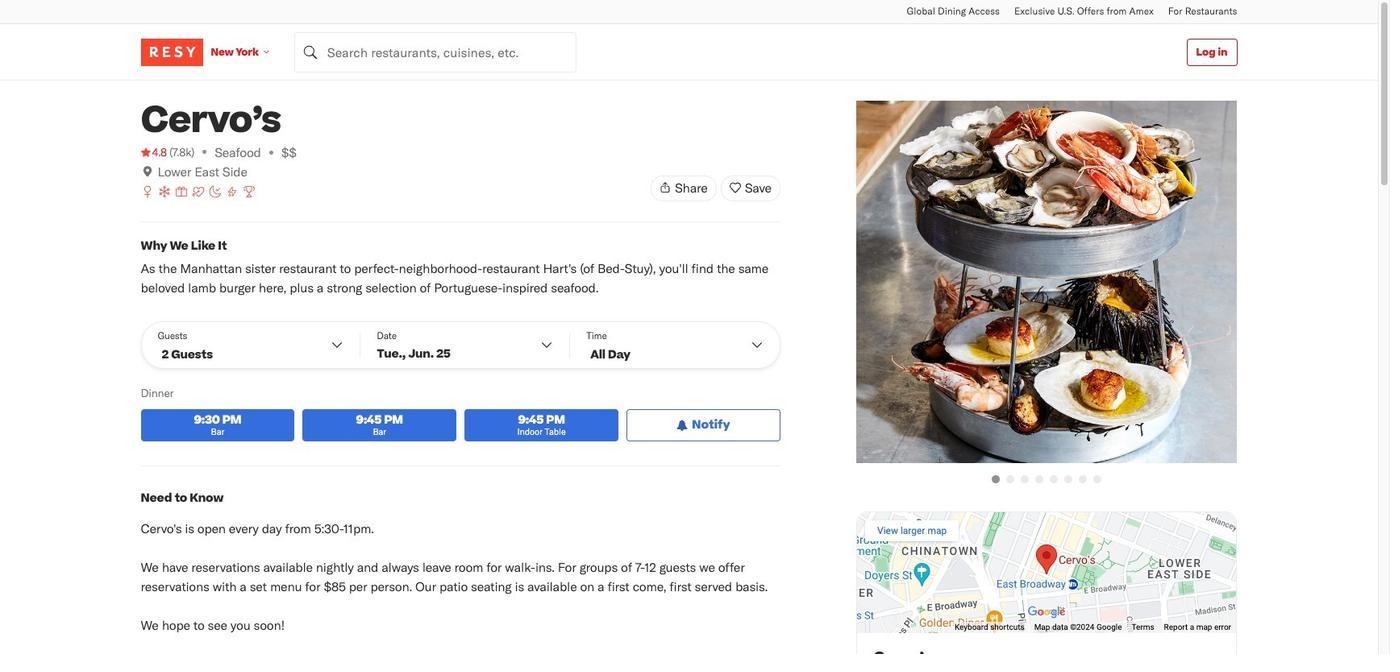 Task type: describe. For each thing, give the bounding box(es) containing it.
Search restaurants, cuisines, etc. text field
[[294, 32, 576, 72]]



Task type: locate. For each thing, give the bounding box(es) containing it.
4.8 out of 5 stars image
[[141, 144, 167, 160]]

None field
[[294, 32, 576, 72]]



Task type: vqa. For each thing, say whether or not it's contained in the screenshot.
In the Resy Questionnaire, we play a game of 20 questions with the industry folks behind some of our favorite&hellip; 'element'
no



